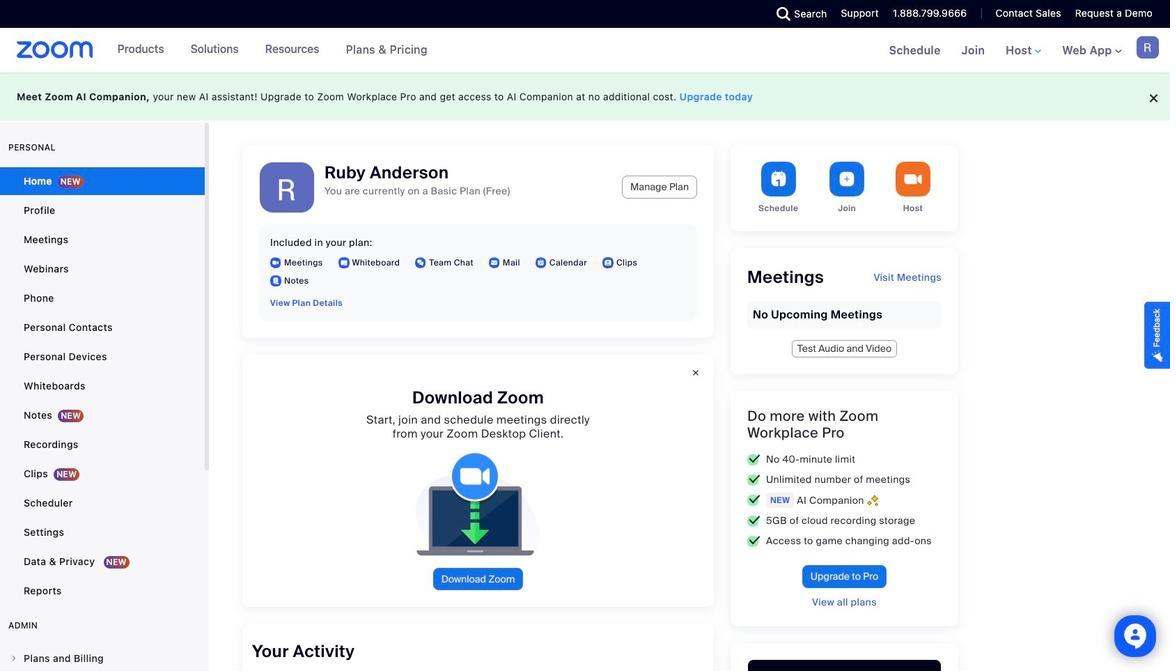 Task type: locate. For each thing, give the bounding box(es) containing it.
0 vertical spatial check box image
[[748, 474, 761, 485]]

1 vertical spatial check box image
[[748, 515, 761, 527]]

1 check box image from the top
[[748, 454, 761, 465]]

1 check box image from the top
[[748, 474, 761, 485]]

schedule image
[[762, 162, 796, 197]]

right image
[[10, 654, 18, 663]]

check box image
[[748, 454, 761, 465], [748, 495, 761, 506], [748, 536, 761, 547]]

2 vertical spatial check box image
[[748, 536, 761, 547]]

avatar image
[[260, 162, 314, 217]]

3 check box image from the top
[[748, 536, 761, 547]]

profile.zoom_meetings image
[[270, 257, 282, 268]]

menu item
[[0, 645, 205, 671]]

footer
[[0, 72, 1171, 121]]

check box image
[[748, 474, 761, 485], [748, 515, 761, 527]]

banner
[[0, 28, 1171, 74]]

2 check box image from the top
[[748, 495, 761, 506]]

0 vertical spatial check box image
[[748, 454, 761, 465]]

personal menu menu
[[0, 167, 205, 606]]

1 vertical spatial check box image
[[748, 495, 761, 506]]

profile.zoom_mail image
[[489, 257, 500, 268]]



Task type: vqa. For each thing, say whether or not it's contained in the screenshot.
Check Box icon
yes



Task type: describe. For each thing, give the bounding box(es) containing it.
profile.zoom_notes image
[[270, 275, 282, 286]]

profile.zoom_clips image
[[603, 257, 614, 268]]

download zoom image
[[405, 452, 552, 557]]

meetings navigation
[[879, 28, 1171, 74]]

profile.zoom_whiteboard image
[[338, 257, 350, 268]]

zoom logo image
[[17, 41, 93, 59]]

profile picture image
[[1137, 36, 1160, 59]]

advanced feature image
[[868, 494, 879, 506]]

product information navigation
[[107, 28, 438, 72]]

profile.zoom_calendar image
[[536, 257, 547, 268]]

profile.zoom_team_chat image
[[416, 257, 427, 268]]

host image
[[896, 162, 931, 197]]

2 check box image from the top
[[748, 515, 761, 527]]

join image
[[830, 162, 865, 197]]



